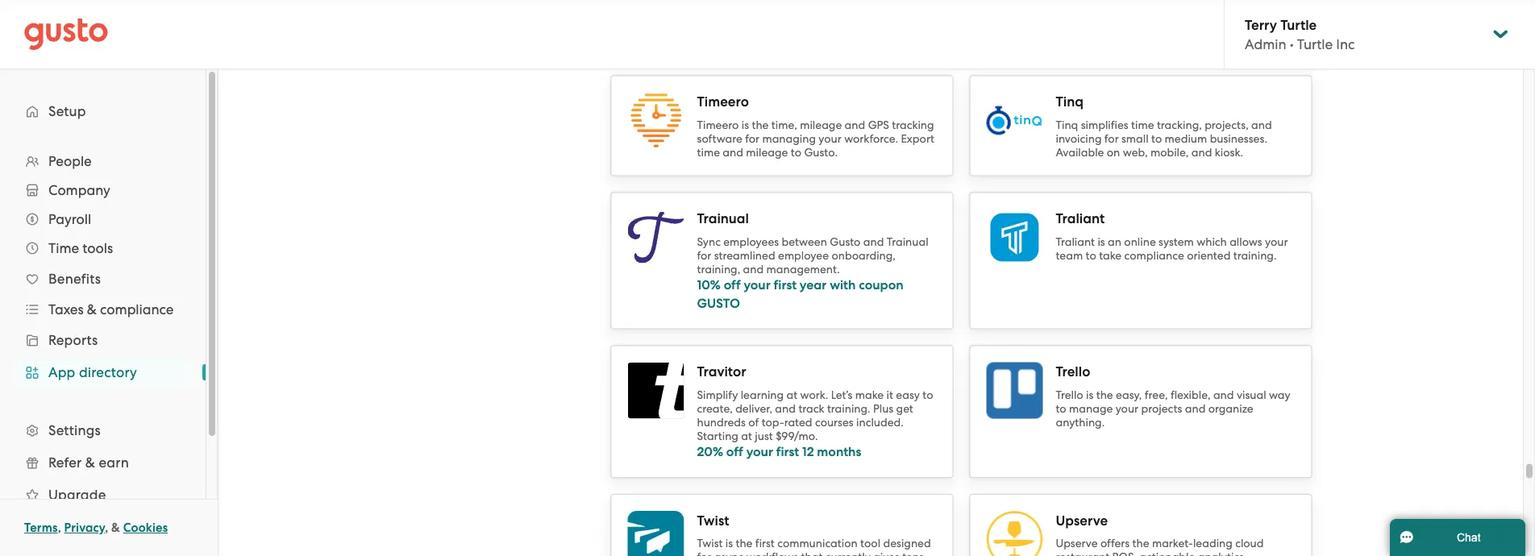 Task type: locate. For each thing, give the bounding box(es) containing it.
taxes & compliance button
[[16, 295, 190, 324]]

for inside trainual sync employees between gusto and trainual for streamlined employee onboarding, training, and management. 10% off your first year with coupon gusto
[[697, 249, 712, 263]]

training. down let's
[[827, 402, 871, 416]]

is for twist
[[726, 538, 733, 551]]

benefits
[[48, 271, 101, 287]]

is inside the traliant traliant is an online system which allows your team to take compliance oriented training.
[[1098, 236, 1106, 249]]

1 vertical spatial traliant
[[1056, 236, 1095, 249]]

2 vertical spatial &
[[111, 521, 120, 536]]

0 horizontal spatial compliance
[[100, 302, 174, 318]]

tinq
[[1056, 94, 1084, 111], [1056, 119, 1079, 132]]

0 vertical spatial tinq
[[1056, 94, 1084, 111]]

first down management.
[[774, 278, 797, 294]]

taxes & compliance
[[48, 302, 174, 318]]

time tools button
[[16, 234, 190, 263]]

and down flexible,
[[1186, 402, 1206, 416]]

is inside twist twist is the first communication tool designed for async workflows that currently gives ten
[[726, 538, 733, 551]]

is inside timeero timeero is the time, mileage and gps tracking software for managing your workforce. export time and mileage to gusto.
[[742, 119, 749, 132]]

1 horizontal spatial trainual
[[887, 236, 929, 249]]

first up the workflows
[[756, 538, 775, 551]]

1 horizontal spatial training.
[[1234, 249, 1277, 263]]

, left privacy link
[[58, 521, 61, 536]]

people button
[[16, 147, 190, 176]]

mobile,
[[1151, 146, 1189, 159]]

timeero logo image
[[628, 93, 684, 149]]

starting
[[697, 430, 739, 443]]

0 vertical spatial off
[[724, 278, 741, 294]]

0 vertical spatial trello
[[1056, 364, 1091, 381]]

10%
[[697, 278, 721, 294]]

earn
[[99, 455, 129, 471]]

training. down allows
[[1234, 249, 1277, 263]]

0 vertical spatial at
[[787, 389, 798, 402]]

2 twist from the top
[[697, 538, 723, 551]]

offers
[[1101, 538, 1130, 551]]

to for tinq
[[1152, 132, 1162, 146]]

trainual up sync
[[697, 211, 749, 227]]

and up businesses.
[[1252, 119, 1273, 132]]

1 vertical spatial off
[[727, 445, 744, 461]]

for down sync
[[697, 249, 712, 263]]

the up async
[[736, 538, 753, 551]]

your inside timeero timeero is the time, mileage and gps tracking software for managing your workforce. export time and mileage to gusto.
[[819, 132, 842, 146]]

& left "earn"
[[85, 455, 95, 471]]

0 vertical spatial training.
[[1234, 249, 1277, 263]]

training,
[[697, 263, 741, 276]]

organize
[[1209, 402, 1254, 416]]

& right taxes
[[87, 302, 97, 318]]

1 vertical spatial &
[[85, 455, 95, 471]]

the left "time," in the top right of the page
[[752, 119, 769, 132]]

upserve
[[1056, 513, 1108, 530], [1056, 538, 1098, 551]]

turtle right the •
[[1298, 36, 1333, 52]]

courses
[[815, 416, 854, 430]]

tinq logo image
[[987, 107, 1043, 135]]

allows
[[1230, 236, 1263, 249]]

at down of
[[742, 430, 753, 443]]

2 vertical spatial first
[[756, 538, 775, 551]]

your down streamlined
[[744, 278, 771, 294]]

is left an
[[1098, 236, 1106, 249]]

,
[[58, 521, 61, 536], [105, 521, 108, 536]]

1 vertical spatial tinq
[[1056, 119, 1079, 132]]

cookies
[[123, 521, 168, 536]]

1 vertical spatial mileage
[[746, 146, 788, 159]]

1 vertical spatial upserve
[[1056, 538, 1098, 551]]

to up mobile,
[[1152, 132, 1162, 146]]

for right software
[[745, 132, 760, 146]]

designed
[[884, 538, 931, 551]]

1 twist from the top
[[697, 513, 729, 530]]

1 vertical spatial turtle
[[1298, 36, 1333, 52]]

to inside timeero timeero is the time, mileage and gps tracking software for managing your workforce. export time and mileage to gusto.
[[791, 146, 802, 159]]

trainual logo image
[[628, 212, 684, 264]]

& inside dropdown button
[[87, 302, 97, 318]]

first inside twist twist is the first communication tool designed for async workflows that currently gives ten
[[756, 538, 775, 551]]

1 horizontal spatial ,
[[105, 521, 108, 536]]

0 vertical spatial twist
[[697, 513, 729, 530]]

your inside travitor simplify learning at work. let's make it easy to create, deliver, and track training. plus get hundreds of top-rated courses included. starting at just $99/mo. 20% off your first 12 months
[[747, 445, 773, 461]]

off down starting
[[727, 445, 744, 461]]

workforce.
[[845, 132, 899, 146]]

0 vertical spatial mileage
[[800, 119, 842, 132]]

1 vertical spatial twist
[[697, 538, 723, 551]]

list containing people
[[0, 147, 206, 544]]

pos,
[[1113, 551, 1137, 557]]

your up gusto.
[[819, 132, 842, 146]]

mileage down managing
[[746, 146, 788, 159]]

upserve logo image
[[987, 512, 1043, 557]]

time tools
[[48, 240, 113, 256]]

export
[[901, 132, 935, 146]]

, down upgrade link
[[105, 521, 108, 536]]

people
[[48, 153, 92, 169]]

compliance inside dropdown button
[[100, 302, 174, 318]]

the inside trello trello is the easy, free, flexible, and visual way to manage your projects and organize anything.
[[1097, 389, 1114, 402]]

deliver,
[[736, 402, 773, 416]]

the for trello
[[1097, 389, 1114, 402]]

sync
[[697, 236, 721, 249]]

employee
[[778, 249, 829, 263]]

the up the manage
[[1097, 389, 1114, 402]]

reports link
[[16, 326, 190, 355]]

0 vertical spatial compliance
[[1125, 249, 1185, 263]]

tinq tinq simplifies time tracking, projects, and invoicing for small to medium businesses. available on web, mobile, and kiosk.
[[1056, 94, 1273, 159]]

payroll
[[48, 211, 91, 227]]

get
[[897, 402, 914, 416]]

gusto
[[697, 296, 740, 312]]

time up small
[[1132, 119, 1155, 132]]

0 horizontal spatial ,
[[58, 521, 61, 536]]

months
[[817, 445, 862, 461]]

training. for traliant
[[1234, 249, 1277, 263]]

and up workforce.
[[845, 119, 866, 132]]

compliance down benefits link
[[100, 302, 174, 318]]

first down the $99/mo.
[[776, 445, 799, 461]]

for inside twist twist is the first communication tool designed for async workflows that currently gives ten
[[697, 551, 712, 557]]

0 vertical spatial first
[[774, 278, 797, 294]]

year
[[800, 278, 827, 294]]

the inside twist twist is the first communication tool designed for async workflows that currently gives ten
[[736, 538, 753, 551]]

2 traliant from the top
[[1056, 236, 1095, 249]]

0 horizontal spatial at
[[742, 430, 753, 443]]

mileage
[[800, 119, 842, 132], [746, 146, 788, 159]]

1 vertical spatial timeero
[[697, 119, 739, 132]]

the
[[752, 119, 769, 132], [1097, 389, 1114, 402], [736, 538, 753, 551], [1133, 538, 1150, 551]]

and up onboarding,
[[864, 236, 884, 249]]

first inside trainual sync employees between gusto and trainual for streamlined employee onboarding, training, and management. 10% off your first year with coupon gusto
[[774, 278, 797, 294]]

1 vertical spatial trainual
[[887, 236, 929, 249]]

is up the manage
[[1087, 389, 1094, 402]]

refer & earn
[[48, 455, 129, 471]]

travitor logo image
[[628, 363, 684, 419]]

0 horizontal spatial trainual
[[697, 211, 749, 227]]

0 vertical spatial timeero
[[697, 94, 749, 111]]

chat button
[[1391, 519, 1526, 557]]

to left take
[[1086, 249, 1097, 263]]

time
[[1132, 119, 1155, 132], [697, 146, 720, 159]]

and up organize
[[1214, 389, 1234, 402]]

to up anything.
[[1056, 402, 1067, 416]]

1 , from the left
[[58, 521, 61, 536]]

compliance down the 'online'
[[1125, 249, 1185, 263]]

invoicing
[[1056, 132, 1102, 146]]

for left async
[[697, 551, 712, 557]]

& left cookies
[[111, 521, 120, 536]]

list
[[0, 147, 206, 544]]

trello logo image
[[987, 363, 1043, 419]]

1 vertical spatial time
[[697, 146, 720, 159]]

mileage up gusto.
[[800, 119, 842, 132]]

projects
[[1142, 402, 1183, 416]]

just
[[755, 430, 773, 443]]

to inside the traliant traliant is an online system which allows your team to take compliance oriented training.
[[1086, 249, 1097, 263]]

training. inside the traliant traliant is an online system which allows your team to take compliance oriented training.
[[1234, 249, 1277, 263]]

time inside timeero timeero is the time, mileage and gps tracking software for managing your workforce. export time and mileage to gusto.
[[697, 146, 720, 159]]

the inside "upserve upserve offers the market-leading cloud restaurant pos, actionable analytics"
[[1133, 538, 1150, 551]]

compliance inside the traliant traliant is an online system which allows your team to take compliance oriented training.
[[1125, 249, 1185, 263]]

refer & earn link
[[16, 448, 190, 478]]

training. for travitor
[[827, 402, 871, 416]]

training. inside travitor simplify learning at work. let's make it easy to create, deliver, and track training. plus get hundreds of top-rated courses included. starting at just $99/mo. 20% off your first 12 months
[[827, 402, 871, 416]]

projects,
[[1205, 119, 1249, 132]]

to for traliant
[[1086, 249, 1097, 263]]

way
[[1270, 389, 1291, 402]]

is up software
[[742, 119, 749, 132]]

upgrade link
[[16, 481, 190, 510]]

the for twist
[[736, 538, 753, 551]]

your right allows
[[1266, 236, 1289, 249]]

your down easy,
[[1116, 402, 1139, 416]]

1 vertical spatial compliance
[[100, 302, 174, 318]]

1 vertical spatial first
[[776, 445, 799, 461]]

the up pos,
[[1133, 538, 1150, 551]]

and down streamlined
[[743, 263, 764, 276]]

learning
[[741, 389, 784, 402]]

2 tinq from the top
[[1056, 119, 1079, 132]]

tools
[[82, 240, 113, 256]]

app directory link
[[16, 358, 190, 387]]

2 upserve from the top
[[1056, 538, 1098, 551]]

to right easy
[[923, 389, 934, 402]]

0 vertical spatial upserve
[[1056, 513, 1108, 530]]

to inside trello trello is the easy, free, flexible, and visual way to manage your projects and organize anything.
[[1056, 402, 1067, 416]]

with
[[830, 278, 856, 294]]

managing
[[763, 132, 816, 146]]

off down training, at left top
[[724, 278, 741, 294]]

directory
[[79, 365, 137, 381]]

chat
[[1457, 532, 1481, 544]]

reports
[[48, 332, 98, 348]]

1 vertical spatial trello
[[1056, 389, 1084, 402]]

oriented
[[1187, 249, 1231, 263]]

at left work.
[[787, 389, 798, 402]]

twist
[[697, 513, 729, 530], [697, 538, 723, 551]]

trello
[[1056, 364, 1091, 381], [1056, 389, 1084, 402]]

0 vertical spatial traliant
[[1056, 211, 1105, 227]]

to inside tinq tinq simplifies time tracking, projects, and invoicing for small to medium businesses. available on web, mobile, and kiosk.
[[1152, 132, 1162, 146]]

0 horizontal spatial mileage
[[746, 146, 788, 159]]

currently
[[826, 551, 871, 557]]

&
[[87, 302, 97, 318], [85, 455, 95, 471], [111, 521, 120, 536]]

the inside timeero timeero is the time, mileage and gps tracking software for managing your workforce. export time and mileage to gusto.
[[752, 119, 769, 132]]

market-
[[1153, 538, 1194, 551]]

your inside trainual sync employees between gusto and trainual for streamlined employee onboarding, training, and management. 10% off your first year with coupon gusto
[[744, 278, 771, 294]]

1 vertical spatial training.
[[827, 402, 871, 416]]

0 vertical spatial time
[[1132, 119, 1155, 132]]

trainual up onboarding,
[[887, 236, 929, 249]]

1 trello from the top
[[1056, 364, 1091, 381]]

trainual
[[697, 211, 749, 227], [887, 236, 929, 249]]

traliant logo image
[[987, 210, 1043, 266]]

1 traliant from the top
[[1056, 211, 1105, 227]]

is up async
[[726, 538, 733, 551]]

is inside trello trello is the easy, free, flexible, and visual way to manage your projects and organize anything.
[[1087, 389, 1094, 402]]

for up the on
[[1105, 132, 1119, 146]]

taxes
[[48, 302, 84, 318]]

1 horizontal spatial compliance
[[1125, 249, 1185, 263]]

to down managing
[[791, 146, 802, 159]]

turtle up the •
[[1281, 16, 1317, 33]]

and up the top-
[[775, 402, 796, 416]]

flexible,
[[1171, 389, 1211, 402]]

upgrade
[[48, 487, 106, 503]]

time down software
[[697, 146, 720, 159]]

home image
[[24, 18, 108, 50]]

training.
[[1234, 249, 1277, 263], [827, 402, 871, 416]]

0 horizontal spatial training.
[[827, 402, 871, 416]]

tracking,
[[1157, 119, 1202, 132]]

your down just
[[747, 445, 773, 461]]

0 vertical spatial &
[[87, 302, 97, 318]]

system
[[1159, 236, 1194, 249]]

kiosk.
[[1215, 146, 1244, 159]]

is for timeero
[[742, 119, 749, 132]]

to for trello
[[1056, 402, 1067, 416]]

0 horizontal spatial time
[[697, 146, 720, 159]]

coupon
[[859, 278, 904, 294]]

1 horizontal spatial time
[[1132, 119, 1155, 132]]



Task type: describe. For each thing, give the bounding box(es) containing it.
easy,
[[1116, 389, 1142, 402]]

upserve upserve offers the market-leading cloud restaurant pos, actionable analytics
[[1056, 513, 1290, 557]]

1 horizontal spatial mileage
[[800, 119, 842, 132]]

tracking
[[892, 119, 935, 132]]

communication
[[778, 538, 858, 551]]

inc
[[1337, 36, 1355, 52]]

app
[[48, 365, 75, 381]]

off inside trainual sync employees between gusto and trainual for streamlined employee onboarding, training, and management. 10% off your first year with coupon gusto
[[724, 278, 741, 294]]

1 horizontal spatial at
[[787, 389, 798, 402]]

time
[[48, 240, 79, 256]]

terms link
[[24, 521, 58, 536]]

available
[[1056, 146, 1105, 159]]

async
[[714, 551, 744, 557]]

20%
[[697, 445, 724, 461]]

for inside tinq tinq simplifies time tracking, projects, and invoicing for small to medium businesses. available on web, mobile, and kiosk.
[[1105, 132, 1119, 146]]

team
[[1056, 249, 1083, 263]]

cookies button
[[123, 519, 168, 538]]

web,
[[1123, 146, 1148, 159]]

simplify
[[697, 389, 738, 402]]

twist twist is the first communication tool designed for async workflows that currently gives ten
[[697, 513, 931, 557]]

travitor
[[697, 364, 747, 381]]

gusto.
[[804, 146, 838, 159]]

take
[[1100, 249, 1122, 263]]

privacy
[[64, 521, 105, 536]]

small
[[1122, 132, 1149, 146]]

businesses.
[[1210, 132, 1268, 146]]

terry turtle admin • turtle inc
[[1245, 16, 1355, 52]]

0 vertical spatial trainual
[[697, 211, 749, 227]]

gusto navigation element
[[0, 69, 206, 557]]

•
[[1290, 36, 1294, 52]]

onboarding,
[[832, 249, 896, 263]]

terry
[[1245, 16, 1278, 33]]

1 tinq from the top
[[1056, 94, 1084, 111]]

and down software
[[723, 146, 744, 159]]

time inside tinq tinq simplifies time tracking, projects, and invoicing for small to medium businesses. available on web, mobile, and kiosk.
[[1132, 119, 1155, 132]]

your inside the traliant traliant is an online system which allows your team to take compliance oriented training.
[[1266, 236, 1289, 249]]

which
[[1197, 236, 1227, 249]]

settings link
[[16, 416, 190, 445]]

& for earn
[[85, 455, 95, 471]]

workflows
[[747, 551, 799, 557]]

gives
[[874, 551, 900, 557]]

$99/mo.
[[776, 430, 818, 443]]

your inside trello trello is the easy, free, flexible, and visual way to manage your projects and organize anything.
[[1116, 402, 1139, 416]]

plus
[[874, 402, 894, 416]]

settings
[[48, 423, 101, 439]]

first inside travitor simplify learning at work. let's make it easy to create, deliver, and track training. plus get hundreds of top-rated courses included. starting at just $99/mo. 20% off your first 12 months
[[776, 445, 799, 461]]

is for trello
[[1087, 389, 1094, 402]]

terms , privacy , & cookies
[[24, 521, 168, 536]]

hundreds
[[697, 416, 746, 430]]

medium
[[1165, 132, 1208, 146]]

terms
[[24, 521, 58, 536]]

let's
[[831, 389, 853, 402]]

traliant traliant is an online system which allows your team to take compliance oriented training.
[[1056, 211, 1289, 263]]

track
[[799, 402, 825, 416]]

company
[[48, 182, 110, 198]]

app directory
[[48, 365, 137, 381]]

free,
[[1145, 389, 1168, 402]]

of
[[749, 416, 759, 430]]

the for timeero
[[752, 119, 769, 132]]

0 vertical spatial turtle
[[1281, 16, 1317, 33]]

setup
[[48, 103, 86, 119]]

& for compliance
[[87, 302, 97, 318]]

on
[[1107, 146, 1121, 159]]

included.
[[857, 416, 904, 430]]

gps
[[868, 119, 890, 132]]

setup link
[[16, 97, 190, 126]]

travitor simplify learning at work. let's make it easy to create, deliver, and track training. plus get hundreds of top-rated courses included. starting at just $99/mo. 20% off your first 12 months
[[697, 364, 934, 461]]

2 trello from the top
[[1056, 389, 1084, 402]]

2 , from the left
[[105, 521, 108, 536]]

and down medium
[[1192, 146, 1213, 159]]

company button
[[16, 176, 190, 205]]

easy
[[896, 389, 920, 402]]

between
[[782, 236, 827, 249]]

rated
[[785, 416, 813, 430]]

it
[[887, 389, 894, 402]]

time,
[[772, 119, 798, 132]]

benefits link
[[16, 265, 190, 294]]

1 vertical spatial at
[[742, 430, 753, 443]]

privacy link
[[64, 521, 105, 536]]

streamlined
[[714, 249, 776, 263]]

software
[[697, 132, 743, 146]]

management.
[[767, 263, 840, 276]]

to inside travitor simplify learning at work. let's make it easy to create, deliver, and track training. plus get hundreds of top-rated courses included. starting at just $99/mo. 20% off your first 12 months
[[923, 389, 934, 402]]

online
[[1125, 236, 1156, 249]]

off inside travitor simplify learning at work. let's make it easy to create, deliver, and track training. plus get hundreds of top-rated courses included. starting at just $99/mo. 20% off your first 12 months
[[727, 445, 744, 461]]

the for upserve
[[1133, 538, 1150, 551]]

and inside travitor simplify learning at work. let's make it easy to create, deliver, and track training. plus get hundreds of top-rated courses included. starting at just $99/mo. 20% off your first 12 months
[[775, 402, 796, 416]]

make
[[856, 389, 884, 402]]

gusto
[[830, 236, 861, 249]]

work.
[[801, 389, 829, 402]]

employees
[[724, 236, 779, 249]]

actionable
[[1140, 551, 1196, 557]]

timeero timeero is the time, mileage and gps tracking software for managing your workforce. export time and mileage to gusto.
[[697, 94, 935, 159]]

tool
[[861, 538, 881, 551]]

that
[[801, 551, 823, 557]]

cloud
[[1236, 538, 1264, 551]]

is for traliant
[[1098, 236, 1106, 249]]

for inside timeero timeero is the time, mileage and gps tracking software for managing your workforce. export time and mileage to gusto.
[[745, 132, 760, 146]]

trello trello is the easy, free, flexible, and visual way to manage your projects and organize anything.
[[1056, 364, 1291, 430]]

refer
[[48, 455, 82, 471]]

2 timeero from the top
[[697, 119, 739, 132]]

12
[[803, 445, 814, 461]]

1 timeero from the top
[[697, 94, 749, 111]]

1 upserve from the top
[[1056, 513, 1108, 530]]

payroll button
[[16, 205, 190, 234]]

twist logo image
[[628, 512, 684, 557]]



Task type: vqa. For each thing, say whether or not it's contained in the screenshot.
questions
no



